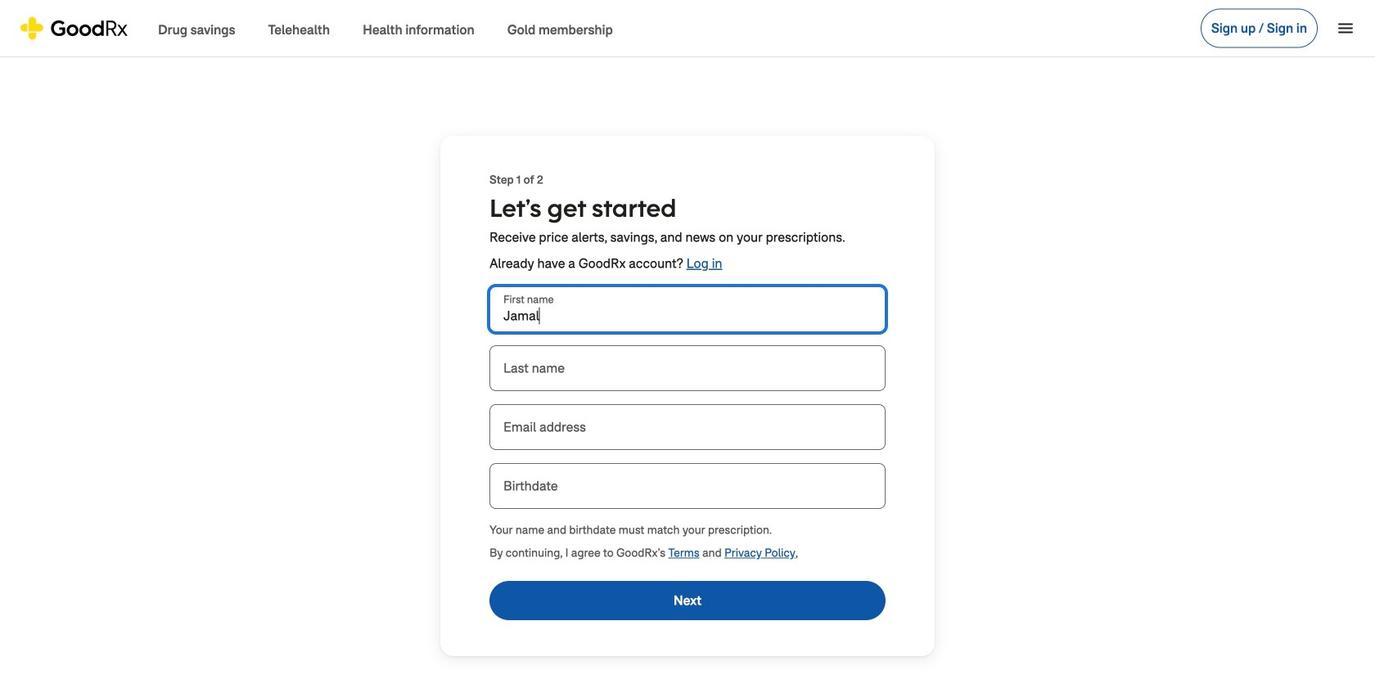 Task type: describe. For each thing, give the bounding box(es) containing it.
Last name text field
[[490, 345, 886, 391]]

MM/DD/YYYY telephone field
[[490, 463, 886, 509]]



Task type: vqa. For each thing, say whether or not it's contained in the screenshot.
Create
no



Task type: locate. For each thing, give the bounding box(es) containing it.
Email address text field
[[490, 404, 886, 450]]

First name text field
[[490, 287, 886, 332]]

goodrx yellow cross logo image
[[20, 17, 129, 40]]

dialog
[[0, 0, 1375, 693]]



